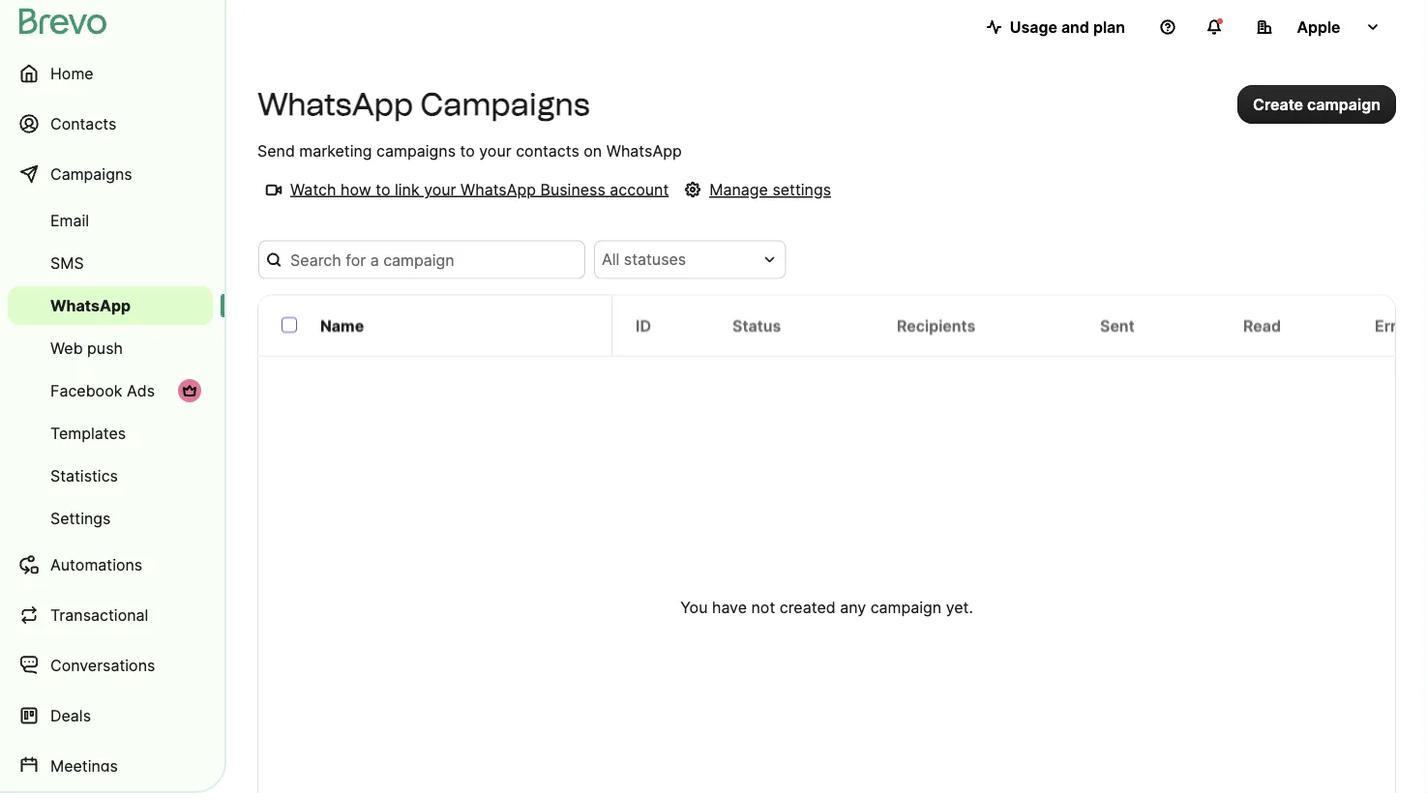 Task type: locate. For each thing, give the bounding box(es) containing it.
sent
[[1101, 316, 1135, 335]]

0 vertical spatial campaign
[[1308, 95, 1381, 114]]

1 horizontal spatial campaign
[[1308, 95, 1381, 114]]

manage
[[710, 181, 768, 199]]

campaigns up email link
[[50, 165, 132, 183]]

have
[[712, 599, 747, 618]]

email link
[[8, 201, 213, 240]]

to
[[460, 141, 475, 160], [376, 180, 391, 199]]

email
[[50, 211, 89, 230]]

left___rvooi image
[[182, 383, 197, 399]]

your right link at the top
[[424, 180, 456, 199]]

to up watch how to link your whatsapp business account link
[[460, 141, 475, 160]]

campaigns
[[420, 86, 590, 123], [50, 165, 132, 183]]

0 vertical spatial to
[[460, 141, 475, 160]]

1 horizontal spatial campaigns
[[420, 86, 590, 123]]

recipients
[[897, 316, 976, 335]]

read
[[1244, 316, 1282, 335]]

manage settings
[[710, 181, 831, 199]]

1 horizontal spatial to
[[460, 141, 475, 160]]

manage settings link
[[677, 178, 831, 202]]

campaigns
[[377, 141, 456, 160]]

0 horizontal spatial campaign
[[871, 599, 942, 618]]

your
[[479, 141, 512, 160], [424, 180, 456, 199]]

not
[[752, 599, 776, 618]]

you
[[681, 599, 708, 618]]

facebook
[[50, 381, 122, 400]]

deals link
[[8, 693, 213, 740]]

campaign
[[1308, 95, 1381, 114], [871, 599, 942, 618]]

watch how to link your whatsapp business account link
[[257, 178, 669, 201]]

automations
[[50, 556, 142, 574]]

whatsapp up account in the top of the page
[[607, 141, 682, 160]]

1 vertical spatial to
[[376, 180, 391, 199]]

link
[[395, 180, 420, 199]]

home link
[[8, 50, 213, 97]]

yet.
[[946, 599, 974, 618]]

sms
[[50, 254, 84, 272]]

to left link at the top
[[376, 180, 391, 199]]

your up 'watch how to link your whatsapp business account'
[[479, 141, 512, 160]]

settings
[[773, 181, 831, 199]]

whatsapp
[[257, 86, 413, 123], [607, 141, 682, 160], [461, 180, 536, 199], [50, 296, 131, 315]]

campaign right create
[[1308, 95, 1381, 114]]

0 vertical spatial campaigns
[[420, 86, 590, 123]]

push
[[87, 339, 123, 358]]

campaign right any
[[871, 599, 942, 618]]

on
[[584, 141, 602, 160]]

0 horizontal spatial to
[[376, 180, 391, 199]]

statistics link
[[8, 457, 213, 496]]

0 vertical spatial your
[[479, 141, 512, 160]]

send marketing campaigns to your contacts on whatsapp
[[257, 141, 682, 160]]

1 horizontal spatial your
[[479, 141, 512, 160]]

campaigns link
[[8, 151, 213, 197]]

0 horizontal spatial your
[[424, 180, 456, 199]]

any
[[840, 599, 866, 618]]

all statuses
[[602, 250, 686, 269]]

whatsapp link
[[8, 287, 213, 325]]

usage and plan button
[[972, 8, 1141, 46]]

1 vertical spatial your
[[424, 180, 456, 199]]

1 vertical spatial campaigns
[[50, 165, 132, 183]]

templates link
[[8, 414, 213, 453]]

campaigns up send marketing campaigns to your contacts on whatsapp
[[420, 86, 590, 123]]

you have not created any campaign yet.
[[681, 599, 974, 618]]

watch
[[290, 180, 336, 199]]

facebook ads
[[50, 381, 155, 400]]



Task type: vqa. For each thing, say whether or not it's contained in the screenshot.
the a to the bottom
no



Task type: describe. For each thing, give the bounding box(es) containing it.
all statuses button
[[594, 241, 786, 279]]

sms link
[[8, 244, 213, 283]]

settings
[[50, 509, 111, 528]]

name
[[320, 316, 364, 335]]

deals
[[50, 707, 91, 725]]

error
[[1375, 316, 1412, 335]]

automations link
[[8, 542, 213, 589]]

campaign inside create campaign "button"
[[1308, 95, 1381, 114]]

conversations
[[50, 656, 155, 675]]

create campaign button
[[1238, 85, 1397, 124]]

settings link
[[8, 499, 213, 538]]

web push link
[[8, 329, 213, 368]]

web
[[50, 339, 83, 358]]

create campaign
[[1254, 95, 1381, 114]]

whatsapp campaigns
[[257, 86, 590, 123]]

your for link
[[424, 180, 456, 199]]

plan
[[1094, 17, 1126, 36]]

statistics
[[50, 467, 118, 485]]

send
[[257, 141, 295, 160]]

whatsapp up marketing
[[257, 86, 413, 123]]

status
[[733, 316, 781, 335]]

meetings
[[50, 757, 118, 776]]

whatsapp up web push
[[50, 296, 131, 315]]

created
[[780, 599, 836, 618]]

templates
[[50, 424, 126, 443]]

home
[[50, 64, 94, 83]]

Search for a campaign search field
[[259, 241, 586, 279]]

meetings link
[[8, 743, 213, 790]]

business
[[541, 180, 606, 199]]

marketing
[[299, 141, 372, 160]]

create
[[1254, 95, 1304, 114]]

1 vertical spatial campaign
[[871, 599, 942, 618]]

facebook ads link
[[8, 372, 213, 410]]

how
[[341, 180, 371, 199]]

apple button
[[1242, 8, 1397, 46]]

web push
[[50, 339, 123, 358]]

watch how to link your whatsapp business account
[[290, 180, 669, 199]]

contacts
[[50, 114, 116, 133]]

statuses
[[624, 250, 686, 269]]

id
[[636, 316, 651, 335]]

apple
[[1297, 17, 1341, 36]]

0 horizontal spatial campaigns
[[50, 165, 132, 183]]

usage and plan
[[1010, 17, 1126, 36]]

your for to
[[479, 141, 512, 160]]

contacts link
[[8, 101, 213, 147]]

ads
[[127, 381, 155, 400]]

conversations link
[[8, 643, 213, 689]]

and
[[1062, 17, 1090, 36]]

contacts
[[516, 141, 580, 160]]

transactional link
[[8, 592, 213, 639]]

account
[[610, 180, 669, 199]]

usage
[[1010, 17, 1058, 36]]

all
[[602, 250, 620, 269]]

whatsapp down send marketing campaigns to your contacts on whatsapp
[[461, 180, 536, 199]]

transactional
[[50, 606, 148, 625]]



